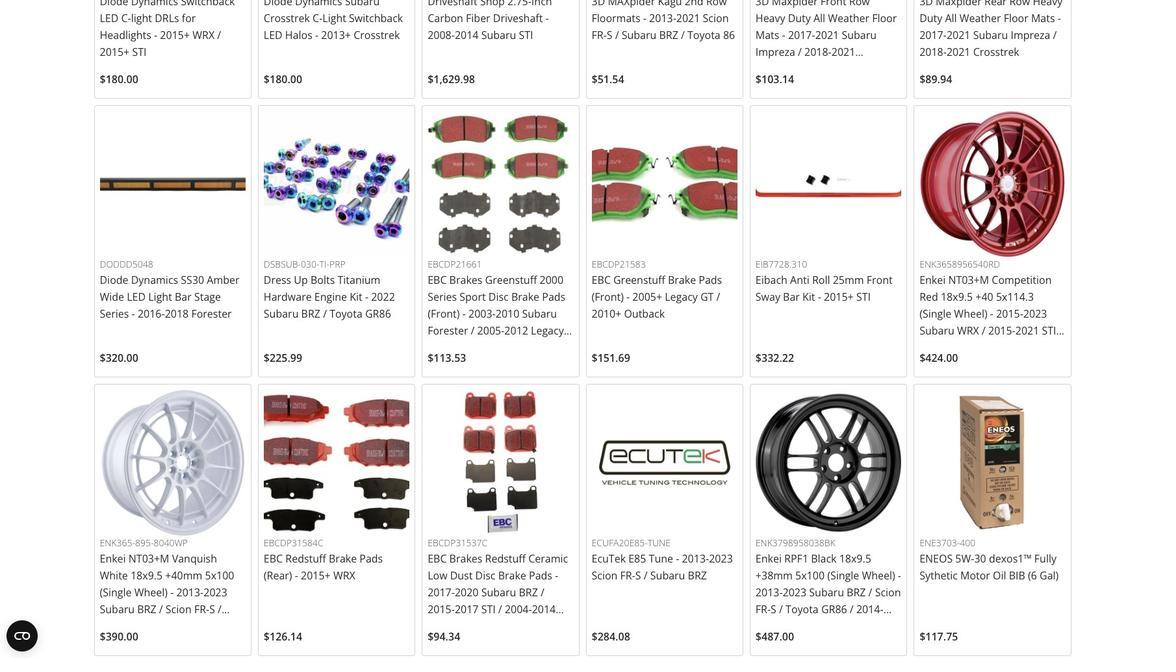 Task type: locate. For each thing, give the bounding box(es) containing it.
switchback inside diode dynamics switchback led c-light drls for headlights - 2015+ wrx / 2015+ sti
[[181, 0, 235, 9]]

s up $487.00
[[771, 603, 776, 617]]

sti up 2019 on the bottom left of page
[[481, 603, 496, 617]]

fr-
[[592, 28, 607, 42], [620, 569, 635, 583], [194, 603, 209, 617], [756, 603, 771, 617]]

maxpider for rear
[[936, 0, 982, 9]]

brakes up sport
[[449, 273, 482, 287]]

1 vertical spatial wrx
[[957, 324, 979, 338]]

ebc up the 'low'
[[428, 552, 447, 566]]

2017- up $103.14
[[788, 28, 815, 42]]

0 horizontal spatial 18x9.5
[[131, 569, 163, 583]]

subaru inside "ecufa20e85-tune ecutek e85 tune - 2013-2023 scion fr-s / subaru brz"
[[650, 569, 685, 583]]

0 vertical spatial brakes
[[449, 273, 482, 287]]

0 horizontal spatial legacy
[[531, 324, 564, 338]]

ebc up (rear)
[[264, 552, 283, 566]]

dsbsub-
[[264, 258, 301, 270]]

0 vertical spatial nt03+m
[[948, 273, 989, 287]]

2015-
[[996, 307, 1023, 321], [988, 324, 1015, 338], [428, 603, 455, 617]]

legacy left gt
[[665, 290, 698, 304]]

(front)
[[592, 290, 624, 304], [428, 307, 460, 321]]

0 horizontal spatial 2014-
[[170, 619, 198, 634]]

1 horizontal spatial 2014
[[532, 603, 556, 617]]

ebc inside ebcdp31584c ebc redstuff brake pads (rear) - 2015+ wrx
[[264, 552, 283, 566]]

2 horizontal spatial gr86
[[821, 603, 847, 617]]

1 vertical spatial 2012
[[455, 341, 479, 355]]

forester inside enk3658956540rd enkei nt03+m competition red 18x9.5 +40 5x114.3 (single wheel) - 2015-2023 subaru wrx / 2015-2021 sti / 2019-2023 forester
[[973, 341, 1014, 355]]

2003-
[[469, 307, 496, 321], [531, 341, 558, 355]]

bar down ss30
[[175, 290, 192, 304]]

ecufa20e85-tune   -   ecutek e85 tune - 2013+ fr-s / brz, image
[[592, 390, 737, 536]]

black
[[811, 552, 837, 566]]

heavy for 3d maxpider rear row heavy duty all weather floor mats - 2017-2021 subaru impreza / 2018-2021 crosstrek
[[1033, 0, 1063, 9]]

2 c- from the left
[[313, 11, 323, 25]]

ene3703-
[[920, 536, 960, 549]]

dsbsub-030-ti-prp dress up bolts titanium hardware engine kit - 2022 subaru brz / toyota gr86
[[264, 258, 395, 321]]

1 3d from the left
[[592, 0, 605, 9]]

1 vertical spatial front
[[867, 273, 893, 287]]

driveshaft up carbon
[[428, 0, 477, 9]]

switchback up for
[[181, 0, 235, 9]]

fr- down e85 at the right bottom of the page
[[620, 569, 635, 583]]

$180.00
[[100, 72, 138, 87], [264, 72, 302, 87]]

light up 2016-
[[148, 290, 172, 304]]

0 horizontal spatial 2003-
[[469, 307, 496, 321]]

ebcdp21661 ebc greenstuff brake pads (front) - 2013+ ft86, image
[[428, 111, 573, 257]]

2013- down +40mm
[[176, 586, 204, 600]]

sti down headlights
[[132, 45, 147, 59]]

- inside '3d maxpider front row heavy duty all weather floor mats - 2017-2021 subaru impreza / 2018-2021 crosstrek $103.14'
[[782, 28, 785, 42]]

maxpider for front
[[772, 0, 818, 9]]

2014 down ceramic
[[532, 603, 556, 617]]

kit inside eib7728.310 eibach anti roll 25mm front sway bar kit - 2015+ sti
[[803, 290, 815, 304]]

2 vertical spatial 2015-
[[428, 603, 455, 617]]

2 vertical spatial (single
[[100, 586, 132, 600]]

2017- up $89.94
[[920, 28, 947, 42]]

2021 inside enk3658956540rd enkei nt03+m competition red 18x9.5 +40 5x114.3 (single wheel) - 2015-2023 subaru wrx / 2015-2021 sti / 2019-2023 forester
[[1015, 324, 1039, 338]]

$180.00 down the halos
[[264, 72, 302, 87]]

2018 inside doddd5048 diode dynamics ss30 amber wide led light bar stage series - 2016-2018 forester
[[165, 307, 189, 321]]

1 redstuff from the left
[[285, 552, 326, 566]]

1 horizontal spatial gr86
[[365, 307, 391, 321]]

series left sport
[[428, 290, 457, 304]]

fr- inside enk365-895-8040wp enkei nt03+m vanquish white 18x9.5 +40mm 5x100 (single wheel) - 2013-2023 subaru brz / scion fr-s / toyota gr86 / 2014-2018 subaru forester
[[194, 603, 209, 617]]

0 vertical spatial light
[[323, 11, 346, 25]]

2015+ right (rear)
[[301, 569, 331, 583]]

2006
[[428, 358, 451, 372]]

2 2018- from the left
[[920, 45, 947, 59]]

engine
[[314, 290, 347, 304]]

1 horizontal spatial mats
[[1031, 11, 1055, 25]]

1 vertical spatial nt03+m
[[129, 552, 169, 566]]

0 horizontal spatial 86
[[539, 620, 551, 634]]

1 duty from the left
[[788, 11, 811, 25]]

sti inside eib7728.310 eibach anti roll 25mm front sway bar kit - 2015+ sti
[[856, 290, 871, 304]]

brakes
[[449, 273, 482, 287], [449, 552, 482, 566]]

1 row from the left
[[706, 0, 727, 9]]

2 brakes from the top
[[449, 552, 482, 566]]

gal)
[[1040, 569, 1059, 583]]

2 vertical spatial led
[[127, 290, 146, 304]]

1 vertical spatial disc
[[475, 569, 496, 583]]

disc right dust
[[475, 569, 496, 583]]

red
[[920, 290, 938, 304]]

2014 down fiber
[[455, 28, 479, 42]]

inch
[[531, 0, 552, 9]]

kit down titanium
[[350, 290, 362, 304]]

impreza for 3d maxpider front row heavy duty all weather floor mats - 2017-2021 subaru impreza / 2018-2021 crosstrek $103.14
[[756, 45, 795, 59]]

disc
[[489, 290, 509, 304], [475, 569, 496, 583]]

0 vertical spatial legacy
[[665, 290, 698, 304]]

row inside 3d maxpider rear row heavy duty all weather floor mats - 2017-2021 subaru impreza / 2018-2021 crosstrek
[[1009, 0, 1030, 9]]

2018 down +38mm
[[756, 619, 779, 634]]

wheel) down +40
[[954, 307, 988, 321]]

duty
[[788, 11, 811, 25], [920, 11, 942, 25]]

1 horizontal spatial switchback
[[349, 11, 403, 25]]

1 weather from the left
[[828, 11, 869, 25]]

toyota down 2004-
[[503, 620, 536, 634]]

2 horizontal spatial row
[[1009, 0, 1030, 9]]

brz
[[659, 28, 678, 42], [301, 307, 320, 321], [688, 569, 707, 583], [847, 586, 866, 600], [519, 586, 538, 600], [137, 603, 156, 617]]

gr86 inside enk3798958038bk enkei rpf1 black 18x9.5 +38mm 5x100 (single wheel) - 2013-2023 subaru brz / scion fr-s / toyota gr86 / 2014- 2018 subaru forester
[[821, 603, 847, 617]]

0 horizontal spatial heavy
[[756, 11, 785, 25]]

- inside "driveshaft shop 2.75-inch carbon fiber driveshaft - 2008-2014 subaru sti"
[[546, 11, 549, 25]]

subaru inside dsbsub-030-ti-prp dress up bolts titanium hardware engine kit - 2022 subaru brz / toyota gr86
[[264, 307, 299, 321]]

1 horizontal spatial front
[[867, 273, 893, 287]]

tune
[[649, 552, 673, 566]]

s down the vanquish
[[209, 603, 215, 617]]

ene3703-400 eneos 5w-30 dexos1™ fully sythetic motor oil bib (6 gal)
[[920, 536, 1059, 583]]

2 redstuff from the left
[[485, 552, 526, 566]]

2014-
[[856, 603, 883, 617], [170, 619, 198, 634]]

3 3d from the left
[[920, 0, 933, 9]]

- inside 3d maxpider kagu 2nd row floormats - 2013-2021 scion fr-s / subaru brz / toyota 86
[[643, 11, 647, 25]]

sti down 2.75-
[[519, 28, 533, 42]]

0 horizontal spatial redstuff
[[285, 552, 326, 566]]

86 inside the ebcdp31537c ebc brakes redstuff ceramic low dust disc brake pads - 2017-2020 subaru brz / 2015-2017 sti / 2004-2014 impreza / 2019 toyota 86
[[539, 620, 551, 634]]

0 horizontal spatial light
[[148, 290, 172, 304]]

1 vertical spatial mats
[[756, 28, 779, 42]]

titanium
[[338, 273, 380, 287]]

0 horizontal spatial (front)
[[428, 307, 460, 321]]

fr- down +40mm
[[194, 603, 209, 617]]

toyota down 2nd
[[688, 28, 720, 42]]

legacy
[[665, 290, 698, 304], [531, 324, 564, 338]]

ebcdp31584c ebc redstuff brake pads (rear) - 2015+ wrx, image
[[264, 390, 409, 536]]

e85
[[629, 552, 646, 566]]

/
[[217, 28, 221, 42], [615, 28, 619, 42], [681, 28, 685, 42], [1053, 28, 1057, 42], [798, 45, 802, 59], [716, 290, 720, 304], [323, 307, 327, 321], [471, 324, 475, 338], [567, 324, 570, 338], [982, 324, 986, 338], [1059, 324, 1063, 338], [525, 341, 529, 355], [644, 569, 648, 583], [869, 586, 872, 600], [541, 586, 544, 600], [159, 603, 163, 617], [218, 603, 222, 617], [779, 603, 783, 617], [850, 603, 854, 617], [498, 603, 502, 617], [164, 619, 168, 634], [470, 620, 474, 634]]

0 horizontal spatial kit
[[350, 290, 362, 304]]

2 vertical spatial wrx
[[333, 569, 355, 583]]

2 duty from the left
[[920, 11, 942, 25]]

heavy up $103.14
[[756, 11, 785, 25]]

2019
[[477, 620, 500, 634]]

subaru inside ebcdp21661 ebc brakes greenstuff 2000 series sport disc brake pads (front) - 2003-2010 subaru forester / 2005-2012 legacy / 2002-2012 outback / 2003- 2006 baja
[[522, 307, 557, 321]]

disc for 2010
[[489, 290, 509, 304]]

0 horizontal spatial wrx
[[192, 28, 215, 42]]

sku: 365-895-8040wp,,enkei nt03m 18x9.5 +40 vanquish white, image
[[100, 390, 246, 536]]

2nd
[[685, 0, 703, 9]]

legacy down 2000
[[531, 324, 564, 338]]

crosstrek inside '3d maxpider front row heavy duty all weather floor mats - 2017-2021 subaru impreza / 2018-2021 crosstrek $103.14'
[[756, 62, 802, 76]]

pads inside ebcdp21583 ebc greenstuff brake pads (front) - 2005+ legacy gt / 2010+ outback
[[699, 273, 722, 287]]

2 horizontal spatial impreza
[[1011, 28, 1050, 42]]

2014
[[455, 28, 479, 42], [532, 603, 556, 617]]

heavy inside 3d maxpider rear row heavy duty all weather floor mats - 2017-2021 subaru impreza / 2018-2021 crosstrek
[[1033, 0, 1063, 9]]

1 vertical spatial 2014-
[[170, 619, 198, 634]]

$180.00 for diode dynamics switchback led c-light drls for headlights - 2015+ wrx / 2015+ sti
[[100, 72, 138, 87]]

2 vertical spatial wheel)
[[134, 586, 168, 600]]

dynamics up drls
[[131, 0, 178, 9]]

eib7728.310 eibach anti roll 25mm front sway bar kit - 2015+ sti
[[756, 258, 893, 304]]

0 vertical spatial led
[[100, 11, 118, 25]]

2 maxpider from the left
[[936, 0, 982, 9]]

2 greenstuff from the left
[[485, 273, 537, 287]]

3d
[[592, 0, 605, 9], [756, 0, 769, 9], [920, 0, 933, 9]]

eib7728.310 eibach anti roll 25mm front sway bar kit - 2015+ sti, image
[[756, 111, 901, 257]]

redstuff left ceramic
[[485, 552, 526, 566]]

(front) inside ebcdp21583 ebc greenstuff brake pads (front) - 2005+ legacy gt / 2010+ outback
[[592, 290, 624, 304]]

$117.75
[[920, 630, 958, 644]]

dynamics inside diode dynamics switchback led c-light drls for headlights - 2015+ wrx / 2015+ sti
[[131, 0, 178, 9]]

0 horizontal spatial $180.00
[[100, 72, 138, 87]]

light inside doddd5048 diode dynamics ss30 amber wide led light bar stage series - 2016-2018 forester
[[148, 290, 172, 304]]

row inside 3d maxpider kagu 2nd row floormats - 2013-2021 scion fr-s / subaru brz / toyota 86
[[706, 0, 727, 9]]

2013- down kagu
[[649, 11, 676, 25]]

scion inside enk3798958038bk enkei rpf1 black 18x9.5 +38mm 5x100 (single wheel) - 2013-2023 subaru brz / scion fr-s / toyota gr86 / 2014- 2018 subaru forester
[[875, 586, 901, 600]]

1 horizontal spatial wheel)
[[862, 569, 895, 583]]

c- for light
[[313, 11, 323, 25]]

1 maxpider from the left
[[772, 0, 818, 9]]

dexos1™
[[989, 552, 1032, 566]]

duty for 3d maxpider rear row heavy duty all weather floor mats - 2017-2021 subaru impreza / 2018-2021 crosstrek
[[920, 11, 942, 25]]

1 2018- from the left
[[804, 45, 832, 59]]

2 horizontal spatial wheel)
[[954, 307, 988, 321]]

1 brakes from the top
[[449, 273, 482, 287]]

(single inside enk3798958038bk enkei rpf1 black 18x9.5 +38mm 5x100 (single wheel) - 2013-2023 subaru brz / scion fr-s / toyota gr86 / 2014- 2018 subaru forester
[[827, 569, 859, 583]]

brakes for sport
[[449, 273, 482, 287]]

2 horizontal spatial 3d
[[920, 0, 933, 9]]

disc inside ebcdp21661 ebc brakes greenstuff 2000 series sport disc brake pads (front) - 2003-2010 subaru forester / 2005-2012 legacy / 2002-2012 outback / 2003- 2006 baja
[[489, 290, 509, 304]]

ebc down 'ebcdp21583'
[[592, 273, 611, 287]]

kagu
[[658, 0, 682, 9]]

5x100 down the vanquish
[[205, 569, 234, 583]]

1 vertical spatial led
[[264, 28, 282, 42]]

motor
[[960, 569, 990, 583]]

pads inside ebcdp31584c ebc redstuff brake pads (rear) - 2015+ wrx
[[360, 552, 383, 566]]

0 horizontal spatial mats
[[756, 28, 779, 42]]

diode for crosstrek
[[264, 0, 292, 9]]

all
[[814, 11, 825, 25], [945, 11, 957, 25]]

sti
[[519, 28, 533, 42], [132, 45, 147, 59], [856, 290, 871, 304], [1042, 324, 1056, 338], [481, 603, 496, 617]]

mats inside '3d maxpider front row heavy duty all weather floor mats - 2017-2021 subaru impreza / 2018-2021 crosstrek $103.14'
[[756, 28, 779, 42]]

0 horizontal spatial wheel)
[[134, 586, 168, 600]]

dynamics
[[131, 0, 178, 9], [295, 0, 342, 9], [131, 273, 178, 287]]

1 horizontal spatial light
[[323, 11, 346, 25]]

1 vertical spatial impreza
[[756, 45, 795, 59]]

led left the halos
[[264, 28, 282, 42]]

ene3703-400 eneos 5w30 dexos1 full syn api sn, ilsac gf-5 6 gal bib, image
[[920, 390, 1065, 536]]

light up 2013+
[[323, 11, 346, 25]]

- inside enk3658956540rd enkei nt03+m competition red 18x9.5 +40 5x114.3 (single wheel) - 2015-2023 subaru wrx / 2015-2021 sti / 2019-2023 forester
[[990, 307, 994, 321]]

maxpider inside '3d maxpider front row heavy duty all weather floor mats - 2017-2021 subaru impreza / 2018-2021 crosstrek $103.14'
[[772, 0, 818, 9]]

0 vertical spatial front
[[821, 0, 846, 9]]

18x9.5 left +40
[[941, 290, 973, 304]]

0 vertical spatial driveshaft
[[428, 0, 477, 9]]

brakes inside ebcdp21661 ebc brakes greenstuff 2000 series sport disc brake pads (front) - 2003-2010 subaru forester / 2005-2012 legacy / 2002-2012 outback / 2003- 2006 baja
[[449, 273, 482, 287]]

c- up 2013+
[[313, 11, 323, 25]]

enkei inside enk3658956540rd enkei nt03+m competition red 18x9.5 +40 5x114.3 (single wheel) - 2015-2023 subaru wrx / 2015-2021 sti / 2019-2023 forester
[[920, 273, 946, 287]]

fr- inside "ecufa20e85-tune ecutek e85 tune - 2013-2023 scion fr-s / subaru brz"
[[620, 569, 635, 583]]

impreza inside the ebcdp31537c ebc brakes redstuff ceramic low dust disc brake pads - 2017-2020 subaru brz / 2015-2017 sti / 2004-2014 impreza / 2019 toyota 86
[[428, 620, 467, 634]]

1 horizontal spatial 5x100
[[795, 569, 825, 583]]

1 horizontal spatial heavy
[[1033, 0, 1063, 9]]

0 vertical spatial heavy
[[1033, 0, 1063, 9]]

3d maxpider front row heavy duty all weather floor mats - 2017-2021 subaru impreza / 2018-2021 crosstrek $103.14
[[756, 0, 897, 87]]

diode dynamics switchback led c-light drls for headlights - 2015+ wrx / 2015+ sti
[[100, 0, 235, 59]]

2018-
[[804, 45, 832, 59], [920, 45, 947, 59]]

drls
[[155, 11, 179, 25]]

rpf1
[[784, 552, 808, 566]]

wheel)
[[954, 307, 988, 321], [862, 569, 895, 583], [134, 586, 168, 600]]

1 horizontal spatial floor
[[1004, 11, 1028, 25]]

0 horizontal spatial 2018-
[[804, 45, 832, 59]]

diode
[[100, 0, 128, 9], [264, 0, 292, 9], [100, 273, 128, 287]]

2012 down 2010
[[504, 324, 528, 338]]

1 horizontal spatial legacy
[[665, 290, 698, 304]]

sti inside enk3658956540rd enkei nt03+m competition red 18x9.5 +40 5x114.3 (single wheel) - 2015-2023 subaru wrx / 2015-2021 sti / 2019-2023 forester
[[1042, 324, 1056, 338]]

2 floor from the left
[[1004, 11, 1028, 25]]

2023
[[1023, 307, 1047, 321], [947, 341, 970, 355], [709, 552, 733, 566], [204, 586, 227, 600], [783, 586, 807, 600]]

(single inside enk365-895-8040wp enkei nt03+m vanquish white 18x9.5 +40mm 5x100 (single wheel) - 2013-2023 subaru brz / scion fr-s / toyota gr86 / 2014-2018 subaru forester
[[100, 586, 132, 600]]

2018- for 3d maxpider front row heavy duty all weather floor mats - 2017-2021 subaru impreza / 2018-2021 crosstrek $103.14
[[804, 45, 832, 59]]

2 3d from the left
[[756, 0, 769, 9]]

heavy right rear in the right top of the page
[[1033, 0, 1063, 9]]

5x100 down rpf1
[[795, 569, 825, 583]]

2012 up baja
[[455, 341, 479, 355]]

nt03+m inside enk365-895-8040wp enkei nt03+m vanquish white 18x9.5 +40mm 5x100 (single wheel) - 2013-2023 subaru brz / scion fr-s / toyota gr86 / 2014-2018 subaru forester
[[129, 552, 169, 566]]

(single down black
[[827, 569, 859, 583]]

1 vertical spatial 18x9.5
[[839, 552, 871, 566]]

enkei up +38mm
[[756, 552, 782, 566]]

enk3658956540rd
[[920, 258, 1000, 270]]

greenstuff up 2010
[[485, 273, 537, 287]]

18x9.5 right white
[[131, 569, 163, 583]]

0 horizontal spatial impreza
[[428, 620, 467, 634]]

ebcdp31537c ebc brakes redstuff ceramic rear brake pads, image
[[428, 390, 573, 536]]

0 horizontal spatial 2018
[[165, 307, 189, 321]]

scion inside "ecufa20e85-tune ecutek e85 tune - 2013-2023 scion fr-s / subaru brz"
[[592, 569, 618, 583]]

series down wide
[[100, 307, 129, 321]]

2 horizontal spatial 2018
[[756, 619, 779, 634]]

2013- down +38mm
[[756, 586, 783, 600]]

1 horizontal spatial outback
[[624, 307, 665, 321]]

1 horizontal spatial all
[[945, 11, 957, 25]]

s down e85 at the right bottom of the page
[[635, 569, 641, 583]]

1 $180.00 from the left
[[100, 72, 138, 87]]

toyota down the engine
[[330, 307, 362, 321]]

c- up headlights
[[121, 11, 131, 25]]

$180.00 down headlights
[[100, 72, 138, 87]]

diode up headlights
[[100, 0, 128, 9]]

2018- for 3d maxpider rear row heavy duty all weather floor mats - 2017-2021 subaru impreza / 2018-2021 crosstrek
[[920, 45, 947, 59]]

2013- right the tune
[[682, 552, 709, 566]]

switchback up 2013+
[[349, 11, 403, 25]]

2023 inside enk3798958038bk enkei rpf1 black 18x9.5 +38mm 5x100 (single wheel) - 2013-2023 subaru brz / scion fr-s / toyota gr86 / 2014- 2018 subaru forester
[[783, 586, 807, 600]]

headlights
[[100, 28, 151, 42]]

2018 inside enk365-895-8040wp enkei nt03+m vanquish white 18x9.5 +40mm 5x100 (single wheel) - 2013-2023 subaru brz / scion fr-s / toyota gr86 / 2014-2018 subaru forester
[[198, 619, 221, 634]]

nt03+m down enk3658956540rd
[[948, 273, 989, 287]]

(single down red at the right of page
[[920, 307, 951, 321]]

0 vertical spatial mats
[[1031, 11, 1055, 25]]

$103.14
[[756, 72, 794, 87]]

1 5x100 from the left
[[205, 569, 234, 583]]

2014 inside "driveshaft shop 2.75-inch carbon fiber driveshaft - 2008-2014 subaru sti"
[[455, 28, 479, 42]]

mats inside 3d maxpider rear row heavy duty all weather floor mats - 2017-2021 subaru impreza / 2018-2021 crosstrek
[[1031, 11, 1055, 25]]

kit down anti
[[803, 290, 815, 304]]

0 vertical spatial 2015-
[[996, 307, 1023, 321]]

0 vertical spatial 2012
[[504, 324, 528, 338]]

2 horizontal spatial 2017-
[[920, 28, 947, 42]]

2 weather from the left
[[960, 11, 1001, 25]]

2018 down ss30
[[165, 307, 189, 321]]

2013- inside 3d maxpider kagu 2nd row floormats - 2013-2021 scion fr-s / subaru brz / toyota 86
[[649, 11, 676, 25]]

5x100
[[205, 569, 234, 583], [795, 569, 825, 583]]

s
[[607, 28, 612, 42], [635, 569, 641, 583], [209, 603, 215, 617], [771, 603, 776, 617]]

1 horizontal spatial nt03+m
[[948, 273, 989, 287]]

0 vertical spatial 2014
[[455, 28, 479, 42]]

2015+ down 25mm
[[824, 290, 854, 304]]

0 horizontal spatial floor
[[872, 11, 897, 25]]

bar
[[175, 290, 192, 304], [783, 290, 800, 304]]

light
[[323, 11, 346, 25], [148, 290, 172, 304]]

2 bar from the left
[[783, 290, 800, 304]]

greenstuff up 2005+
[[613, 273, 665, 287]]

c- inside diode dynamics subaru crosstrek c-light switchback led halos - 2013+ crosstrek
[[313, 11, 323, 25]]

1 horizontal spatial weather
[[960, 11, 1001, 25]]

1 horizontal spatial enkei
[[756, 552, 782, 566]]

1 horizontal spatial $180.00
[[264, 72, 302, 87]]

c-
[[121, 11, 131, 25], [313, 11, 323, 25]]

2015+
[[160, 28, 190, 42], [100, 45, 129, 59], [824, 290, 854, 304], [301, 569, 331, 583]]

2 all from the left
[[945, 11, 957, 25]]

led up headlights
[[100, 11, 118, 25]]

wide
[[100, 290, 124, 304]]

18x9.5 inside enk365-895-8040wp enkei nt03+m vanquish white 18x9.5 +40mm 5x100 (single wheel) - 2013-2023 subaru brz / scion fr-s / toyota gr86 / 2014-2018 subaru forester
[[131, 569, 163, 583]]

weather for front
[[828, 11, 869, 25]]

fr- down floormats
[[592, 28, 607, 42]]

0 vertical spatial wrx
[[192, 28, 215, 42]]

baja
[[454, 358, 475, 372]]

1 kit from the left
[[350, 290, 362, 304]]

1 greenstuff from the left
[[613, 273, 665, 287]]

- inside enk365-895-8040wp enkei nt03+m vanquish white 18x9.5 +40mm 5x100 (single wheel) - 2013-2023 subaru brz / scion fr-s / toyota gr86 / 2014-2018 subaru forester
[[170, 586, 174, 600]]

0 horizontal spatial row
[[706, 0, 727, 9]]

18x9.5 right black
[[839, 552, 871, 566]]

0 horizontal spatial led
[[100, 11, 118, 25]]

open widget image
[[6, 621, 38, 652]]

s down floormats
[[607, 28, 612, 42]]

led up 2016-
[[127, 290, 146, 304]]

0 vertical spatial 2014-
[[856, 603, 883, 617]]

doddd5048 diode dynamics ss30 amber wide led light bar stage series - 2016-2018 forester, image
[[100, 111, 246, 257]]

- inside ebcdp21583 ebc greenstuff brake pads (front) - 2005+ legacy gt / 2010+ outback
[[626, 290, 630, 304]]

2000
[[540, 273, 563, 287]]

fr- up $487.00
[[756, 603, 771, 617]]

3 row from the left
[[1009, 0, 1030, 9]]

diode up the halos
[[264, 0, 292, 9]]

brz inside "ecufa20e85-tune ecutek e85 tune - 2013-2023 scion fr-s / subaru brz"
[[688, 569, 707, 583]]

2013-
[[649, 11, 676, 25], [682, 552, 709, 566], [176, 586, 204, 600], [756, 586, 783, 600]]

2017- inside the ebcdp31537c ebc brakes redstuff ceramic low dust disc brake pads - 2017-2020 subaru brz / 2015-2017 sti / 2004-2014 impreza / 2019 toyota 86
[[428, 586, 455, 600]]

1 vertical spatial 2014
[[532, 603, 556, 617]]

2 horizontal spatial (single
[[920, 307, 951, 321]]

impreza inside '3d maxpider front row heavy duty all weather floor mats - 2017-2021 subaru impreza / 2018-2021 crosstrek $103.14'
[[756, 45, 795, 59]]

5w-
[[955, 552, 974, 566]]

disc for subaru
[[475, 569, 496, 583]]

0 horizontal spatial driveshaft
[[428, 0, 477, 9]]

ebc for ebc brakes greenstuff 2000 series sport disc brake pads (front) - 2003-2010 subaru forester / 2005-2012 legacy / 2002-2012 outback / 2003- 2006 baja
[[428, 273, 447, 287]]

subaru inside 3d maxpider kagu 2nd row floormats - 2013-2021 scion fr-s / subaru brz / toyota 86
[[622, 28, 657, 42]]

brakes for dust
[[449, 552, 482, 566]]

0 horizontal spatial switchback
[[181, 0, 235, 9]]

2 kit from the left
[[803, 290, 815, 304]]

subaru inside enk3658956540rd enkei nt03+m competition red 18x9.5 +40 5x114.3 (single wheel) - 2015-2023 subaru wrx / 2015-2021 sti / 2019-2023 forester
[[920, 324, 954, 338]]

redstuff down ebcdp31584c
[[285, 552, 326, 566]]

- inside dsbsub-030-ti-prp dress up bolts titanium hardware engine kit - 2022 subaru brz / toyota gr86
[[365, 290, 368, 304]]

sti down 25mm
[[856, 290, 871, 304]]

1 horizontal spatial driveshaft
[[493, 11, 543, 25]]

1 horizontal spatial 2018
[[198, 619, 221, 634]]

0 horizontal spatial weather
[[828, 11, 869, 25]]

toyota inside the ebcdp31537c ebc brakes redstuff ceramic low dust disc brake pads - 2017-2020 subaru brz / 2015-2017 sti / 2004-2014 impreza / 2019 toyota 86
[[503, 620, 536, 634]]

s inside enk365-895-8040wp enkei nt03+m vanquish white 18x9.5 +40mm 5x100 (single wheel) - 2013-2023 subaru brz / scion fr-s / toyota gr86 / 2014-2018 subaru forester
[[209, 603, 215, 617]]

(front) down sport
[[428, 307, 460, 321]]

bar down anti
[[783, 290, 800, 304]]

disc up 2010
[[489, 290, 509, 304]]

/ inside '3d maxpider front row heavy duty all weather floor mats - 2017-2021 subaru impreza / 2018-2021 crosstrek $103.14'
[[798, 45, 802, 59]]

diode up wide
[[100, 273, 128, 287]]

1 horizontal spatial row
[[849, 0, 870, 9]]

front inside eib7728.310 eibach anti roll 25mm front sway bar kit - 2015+ sti
[[867, 273, 893, 287]]

weather inside 3d maxpider rear row heavy duty all weather floor mats - 2017-2021 subaru impreza / 2018-2021 crosstrek
[[960, 11, 1001, 25]]

1 horizontal spatial bar
[[783, 290, 800, 304]]

ebcdp21661
[[428, 258, 482, 270]]

2 horizontal spatial enkei
[[920, 273, 946, 287]]

2015+ down headlights
[[100, 45, 129, 59]]

outback down 2005-
[[481, 341, 522, 355]]

1 horizontal spatial impreza
[[756, 45, 795, 59]]

driveshaft down 2.75-
[[493, 11, 543, 25]]

floor for rear
[[1004, 11, 1028, 25]]

3d inside '3d maxpider front row heavy duty all weather floor mats - 2017-2021 subaru impreza / 2018-2021 crosstrek $103.14'
[[756, 0, 769, 9]]

ceramic
[[528, 552, 568, 566]]

enk365-
[[100, 536, 135, 549]]

3d inside 3d maxpider kagu 2nd row floormats - 2013-2021 scion fr-s / subaru brz / toyota 86
[[592, 0, 605, 9]]

brz inside dsbsub-030-ti-prp dress up bolts titanium hardware engine kit - 2022 subaru brz / toyota gr86
[[301, 307, 320, 321]]

floor inside 3d maxpider rear row heavy duty all weather floor mats - 2017-2021 subaru impreza / 2018-2021 crosstrek
[[1004, 11, 1028, 25]]

pads inside ebcdp21661 ebc brakes greenstuff 2000 series sport disc brake pads (front) - 2003-2010 subaru forester / 2005-2012 legacy / 2002-2012 outback / 2003- 2006 baja
[[542, 290, 565, 304]]

1 horizontal spatial 18x9.5
[[839, 552, 871, 566]]

5x114.3
[[996, 290, 1034, 304]]

+40mm
[[165, 569, 202, 583]]

2013- inside enk3798958038bk enkei rpf1 black 18x9.5 +38mm 5x100 (single wheel) - 2013-2023 subaru brz / scion fr-s / toyota gr86 / 2014- 2018 subaru forester
[[756, 586, 783, 600]]

0 horizontal spatial all
[[814, 11, 825, 25]]

1 horizontal spatial 2012
[[504, 324, 528, 338]]

$180.00 for diode dynamics subaru crosstrek c-light switchback led halos - 2013+ crosstrek
[[264, 72, 302, 87]]

subaru
[[345, 0, 380, 9], [622, 28, 657, 42], [842, 28, 877, 42], [481, 28, 516, 42], [973, 28, 1008, 42], [264, 307, 299, 321], [522, 307, 557, 321], [920, 324, 954, 338], [650, 569, 685, 583], [809, 586, 844, 600], [481, 586, 516, 600], [100, 603, 135, 617], [782, 619, 817, 634], [100, 636, 135, 651]]

2017- inside 3d maxpider rear row heavy duty all weather floor mats - 2017-2021 subaru impreza / 2018-2021 crosstrek
[[920, 28, 947, 42]]

row for 3d maxpider rear row heavy duty all weather floor mats - 2017-2021 subaru impreza / 2018-2021 crosstrek
[[1009, 0, 1030, 9]]

dynamics inside doddd5048 diode dynamics ss30 amber wide led light bar stage series - 2016-2018 forester
[[131, 273, 178, 287]]

0 horizontal spatial outback
[[481, 341, 522, 355]]

forester inside doddd5048 diode dynamics ss30 amber wide led light bar stage series - 2016-2018 forester
[[191, 307, 232, 321]]

$487.00
[[756, 630, 794, 644]]

enkei for +38mm
[[756, 552, 782, 566]]

enkei up red at the right of page
[[920, 273, 946, 287]]

2018 down +40mm
[[198, 619, 221, 634]]

subaru inside "driveshaft shop 2.75-inch carbon fiber driveshaft - 2008-2014 subaru sti"
[[481, 28, 516, 42]]

2017- down the 'low'
[[428, 586, 455, 600]]

toyota up $487.00
[[786, 603, 819, 617]]

ebc down 'ebcdp21661' on the top left of page
[[428, 273, 447, 287]]

toyota down white
[[100, 619, 133, 634]]

1 horizontal spatial 3d
[[756, 0, 769, 9]]

$89.94
[[920, 72, 952, 87]]

sti down competition
[[1042, 324, 1056, 338]]

dynamics for light
[[131, 0, 178, 9]]

toyota inside enk365-895-8040wp enkei nt03+m vanquish white 18x9.5 +40mm 5x100 (single wheel) - 2013-2023 subaru brz / scion fr-s / toyota gr86 / 2014-2018 subaru forester
[[100, 619, 133, 634]]

nt03+m down 895-
[[129, 552, 169, 566]]

1 all from the left
[[814, 11, 825, 25]]

0 horizontal spatial gr86
[[135, 619, 161, 634]]

1 vertical spatial 2015-
[[988, 324, 1015, 338]]

1 horizontal spatial 86
[[723, 28, 735, 42]]

0 horizontal spatial series
[[100, 307, 129, 321]]

ebcdp31584c ebc redstuff brake pads (rear) - 2015+ wrx
[[264, 536, 383, 583]]

1 horizontal spatial 2014-
[[856, 603, 883, 617]]

gt
[[700, 290, 714, 304]]

redstuff inside ebcdp31584c ebc redstuff brake pads (rear) - 2015+ wrx
[[285, 552, 326, 566]]

(single down white
[[100, 586, 132, 600]]

(single inside enk3658956540rd enkei nt03+m competition red 18x9.5 +40 5x114.3 (single wheel) - 2015-2023 subaru wrx / 2015-2021 sti / 2019-2023 forester
[[920, 307, 951, 321]]

2013- inside "ecufa20e85-tune ecutek e85 tune - 2013-2023 scion fr-s / subaru brz"
[[682, 552, 709, 566]]

row
[[706, 0, 727, 9], [849, 0, 870, 9], [1009, 0, 1030, 9]]

heavy for 3d maxpider front row heavy duty all weather floor mats - 2017-2021 subaru impreza / 2018-2021 crosstrek $103.14
[[756, 11, 785, 25]]

dynamics up 2013+
[[295, 0, 342, 9]]

1 bar from the left
[[175, 290, 192, 304]]

outback down 2005+
[[624, 307, 665, 321]]

3d for 3d maxpider rear row heavy duty all weather floor mats - 2017-2021 subaru impreza / 2018-2021 crosstrek
[[920, 0, 933, 9]]

0 horizontal spatial 5x100
[[205, 569, 234, 583]]

brakes up dust
[[449, 552, 482, 566]]

wheel) down +40mm
[[134, 586, 168, 600]]

(front) up 2010+
[[592, 290, 624, 304]]

greenstuff
[[613, 273, 665, 287], [485, 273, 537, 287]]

ebc inside ebcdp21583 ebc greenstuff brake pads (front) - 2005+ legacy gt / 2010+ outback
[[592, 273, 611, 287]]

2 row from the left
[[849, 0, 870, 9]]

ebc for ebc greenstuff brake pads (front) - 2005+ legacy gt / 2010+ outback
[[592, 273, 611, 287]]

forester
[[191, 307, 232, 321], [428, 324, 468, 338], [973, 341, 1014, 355], [820, 619, 860, 634], [137, 636, 178, 651]]

0 horizontal spatial (single
[[100, 586, 132, 600]]

1 vertical spatial light
[[148, 290, 172, 304]]

enkei up white
[[100, 552, 126, 566]]

1 floor from the left
[[872, 11, 897, 25]]

3d inside 3d maxpider rear row heavy duty all weather floor mats - 2017-2021 subaru impreza / 2018-2021 crosstrek
[[920, 0, 933, 9]]

2 $180.00 from the left
[[264, 72, 302, 87]]

dynamics down "doddd5048"
[[131, 273, 178, 287]]

ebc inside the ebcdp31537c ebc brakes redstuff ceramic low dust disc brake pads - 2017-2020 subaru brz / 2015-2017 sti / 2004-2014 impreza / 2019 toyota 86
[[428, 552, 447, 566]]

driveshaft shop 2.75-inch carbon fiber driveshaft - 2008-2014 subaru sti
[[428, 0, 552, 42]]

18x9.5
[[941, 290, 973, 304], [839, 552, 871, 566], [131, 569, 163, 583]]

8040wp
[[154, 536, 188, 549]]

2 5x100 from the left
[[795, 569, 825, 583]]

wheel) left "sythetic"
[[862, 569, 895, 583]]

1 horizontal spatial 2017-
[[788, 28, 815, 42]]

maxpider
[[608, 0, 655, 9]]

1 c- from the left
[[121, 11, 131, 25]]

diode inside diode dynamics subaru crosstrek c-light switchback led halos - 2013+ crosstrek
[[264, 0, 292, 9]]



Task type: describe. For each thing, give the bounding box(es) containing it.
impreza for 3d maxpider rear row heavy duty all weather floor mats - 2017-2021 subaru impreza / 2018-2021 crosstrek
[[1011, 28, 1050, 42]]

2010
[[496, 307, 519, 321]]

5x100 inside enk3798958038bk enkei rpf1 black 18x9.5 +38mm 5x100 (single wheel) - 2013-2023 subaru brz / scion fr-s / toyota gr86 / 2014- 2018 subaru forester
[[795, 569, 825, 583]]

series inside doddd5048 diode dynamics ss30 amber wide led light bar stage series - 2016-2018 forester
[[100, 307, 129, 321]]

up
[[294, 273, 308, 287]]

ebc for ebc redstuff brake pads (rear) - 2015+ wrx
[[264, 552, 283, 566]]

light
[[131, 11, 152, 25]]

2022
[[371, 290, 395, 304]]

- inside the ebcdp31537c ebc brakes redstuff ceramic low dust disc brake pads - 2017-2020 subaru brz / 2015-2017 sti / 2004-2014 impreza / 2019 toyota 86
[[555, 569, 558, 583]]

$1,629.98
[[428, 72, 475, 87]]

2010+
[[592, 307, 621, 321]]

weather for rear
[[960, 11, 1001, 25]]

fr- inside 3d maxpider kagu 2nd row floormats - 2013-2021 scion fr-s / subaru brz / toyota 86
[[592, 28, 607, 42]]

light inside diode dynamics subaru crosstrek c-light switchback led halos - 2013+ crosstrek
[[323, 11, 346, 25]]

forester inside enk3798958038bk enkei rpf1 black 18x9.5 +38mm 5x100 (single wheel) - 2013-2023 subaru brz / scion fr-s / toyota gr86 / 2014- 2018 subaru forester
[[820, 619, 860, 634]]

18x9.5 inside enk3658956540rd enkei nt03+m competition red 18x9.5 +40 5x114.3 (single wheel) - 2015-2023 subaru wrx / 2015-2021 sti / 2019-2023 forester
[[941, 290, 973, 304]]

3d for 3d maxpider front row heavy duty all weather floor mats - 2017-2021 subaru impreza / 2018-2021 crosstrek $103.14
[[756, 0, 769, 9]]

brake inside ebcdp31584c ebc redstuff brake pads (rear) - 2015+ wrx
[[329, 552, 357, 566]]

enk3798958038bk
[[756, 536, 835, 549]]

dynamics for light
[[295, 0, 342, 9]]

2015+ inside ebcdp31584c ebc redstuff brake pads (rear) - 2015+ wrx
[[301, 569, 331, 583]]

2015- for ebc brakes redstuff ceramic low dust disc brake pads - 2017-2020 subaru brz / 2015-2017 sti / 2004-2014 impreza / 2019 toyota 86
[[428, 603, 455, 617]]

2014- inside enk3798958038bk enkei rpf1 black 18x9.5 +38mm 5x100 (single wheel) - 2013-2023 subaru brz / scion fr-s / toyota gr86 / 2014- 2018 subaru forester
[[856, 603, 883, 617]]

2021 inside 3d maxpider kagu 2nd row floormats - 2013-2021 scion fr-s / subaru brz / toyota 86
[[676, 11, 700, 25]]

1 vertical spatial driveshaft
[[493, 11, 543, 25]]

2002-
[[428, 341, 455, 355]]

2020
[[455, 586, 479, 600]]

eneos
[[920, 552, 953, 566]]

brake inside the ebcdp31537c ebc brakes redstuff ceramic low dust disc brake pads - 2017-2020 subaru brz / 2015-2017 sti / 2004-2014 impreza / 2019 toyota 86
[[498, 569, 526, 583]]

amber
[[207, 273, 240, 287]]

$424.00
[[920, 351, 958, 365]]

400
[[960, 536, 975, 549]]

- inside diode dynamics switchback led c-light drls for headlights - 2015+ wrx / 2015+ sti
[[154, 28, 157, 42]]

subaru inside '3d maxpider front row heavy duty all weather floor mats - 2017-2021 subaru impreza / 2018-2021 crosstrek $103.14'
[[842, 28, 877, 42]]

2015+ down drls
[[160, 28, 190, 42]]

white
[[100, 569, 128, 583]]

30
[[974, 552, 986, 566]]

greenstuff inside ebcdp21661 ebc brakes greenstuff 2000 series sport disc brake pads (front) - 2003-2010 subaru forester / 2005-2012 legacy / 2002-2012 outback / 2003- 2006 baja
[[485, 273, 537, 287]]

2023 inside "ecufa20e85-tune ecutek e85 tune - 2013-2023 scion fr-s / subaru brz"
[[709, 552, 733, 566]]

sport
[[460, 290, 486, 304]]

floor for front
[[872, 11, 897, 25]]

diode inside doddd5048 diode dynamics ss30 amber wide led light bar stage series - 2016-2018 forester
[[100, 273, 128, 287]]

outback inside ebcdp21661 ebc brakes greenstuff 2000 series sport disc brake pads (front) - 2003-2010 subaru forester / 2005-2012 legacy / 2002-2012 outback / 2003- 2006 baja
[[481, 341, 522, 355]]

rear
[[984, 0, 1007, 9]]

dress
[[264, 273, 291, 287]]

ebcdp31584c
[[264, 536, 323, 549]]

halos
[[285, 28, 312, 42]]

subaru inside the ebcdp31537c ebc brakes redstuff ceramic low dust disc brake pads - 2017-2020 subaru brz / 2015-2017 sti / 2004-2014 impreza / 2019 toyota 86
[[481, 586, 516, 600]]

sway
[[756, 290, 780, 304]]

floormats
[[592, 11, 640, 25]]

forester inside ebcdp21661 ebc brakes greenstuff 2000 series sport disc brake pads (front) - 2003-2010 subaru forester / 2005-2012 legacy / 2002-2012 outback / 2003- 2006 baja
[[428, 324, 468, 338]]

brz inside 3d maxpider kagu 2nd row floormats - 2013-2021 scion fr-s / subaru brz / toyota 86
[[659, 28, 678, 42]]

0 horizontal spatial 2012
[[455, 341, 479, 355]]

toyota inside dsbsub-030-ti-prp dress up bolts titanium hardware engine kit - 2022 subaru brz / toyota gr86
[[330, 307, 362, 321]]

2.75-
[[508, 0, 531, 9]]

mats for 3d maxpider rear row heavy duty all weather floor mats - 2017-2021 subaru impreza / 2018-2021 crosstrek
[[1031, 11, 1055, 25]]

wrx inside diode dynamics switchback led c-light drls for headlights - 2015+ wrx / 2015+ sti
[[192, 28, 215, 42]]

toyota inside enk3798958038bk enkei rpf1 black 18x9.5 +38mm 5x100 (single wheel) - 2013-2023 subaru brz / scion fr-s / toyota gr86 / 2014- 2018 subaru forester
[[786, 603, 819, 617]]

roll
[[812, 273, 830, 287]]

sku: 3658956540rd,,enkei nt03+m 18x9.5 5x114.3 40mm offset 72.6mm bore - competition red wheel, image
[[920, 111, 1065, 257]]

2017- for front
[[788, 28, 815, 42]]

doddd5048
[[100, 258, 153, 270]]

0 vertical spatial 2003-
[[469, 307, 496, 321]]

s inside 3d maxpider kagu 2nd row floormats - 2013-2021 scion fr-s / subaru brz / toyota 86
[[607, 28, 612, 42]]

2013- inside enk365-895-8040wp enkei nt03+m vanquish white 18x9.5 +40mm 5x100 (single wheel) - 2013-2023 subaru brz / scion fr-s / toyota gr86 / 2014-2018 subaru forester
[[176, 586, 204, 600]]

ebcdp21583 ebc greenstuff brake pads (front) - 2014+ forester xt, image
[[592, 111, 737, 257]]

$113.53
[[428, 351, 466, 365]]

s inside "ecufa20e85-tune ecutek e85 tune - 2013-2023 scion fr-s / subaru brz"
[[635, 569, 641, 583]]

3d maxpider kagu 2nd row floormats - 2013-2021 scion fr-s / subaru brz / toyota 86
[[592, 0, 735, 42]]

eibach
[[756, 273, 788, 287]]

diode dynamics subaru crosstrek c-light switchback led halos - 2013+ crosstrek
[[264, 0, 403, 42]]

2015+ inside eib7728.310 eibach anti roll 25mm front sway bar kit - 2015+ sti
[[824, 290, 854, 304]]

5x100 inside enk365-895-8040wp enkei nt03+m vanquish white 18x9.5 +40mm 5x100 (single wheel) - 2013-2023 subaru brz / scion fr-s / toyota gr86 / 2014-2018 subaru forester
[[205, 569, 234, 583]]

2005+
[[632, 290, 662, 304]]

fr- inside enk3798958038bk enkei rpf1 black 18x9.5 +38mm 5x100 (single wheel) - 2013-2023 subaru brz / scion fr-s / toyota gr86 / 2014- 2018 subaru forester
[[756, 603, 771, 617]]

fiber
[[466, 11, 490, 25]]

ebcdp21583 ebc greenstuff brake pads (front) - 2005+ legacy gt / 2010+ outback
[[592, 258, 722, 321]]

2023 inside enk365-895-8040wp enkei nt03+m vanquish white 18x9.5 +40mm 5x100 (single wheel) - 2013-2023 subaru brz / scion fr-s / toyota gr86 / 2014-2018 subaru forester
[[204, 586, 227, 600]]

18x9.5 inside enk3798958038bk enkei rpf1 black 18x9.5 +38mm 5x100 (single wheel) - 2013-2023 subaru brz / scion fr-s / toyota gr86 / 2014- 2018 subaru forester
[[839, 552, 871, 566]]

diode for led
[[100, 0, 128, 9]]

- inside 3d maxpider rear row heavy duty all weather floor mats - 2017-2021 subaru impreza / 2018-2021 crosstrek
[[1058, 11, 1061, 25]]

$225.99
[[264, 351, 302, 365]]

/ inside diode dynamics switchback led c-light drls for headlights - 2015+ wrx / 2015+ sti
[[217, 28, 221, 42]]

toyota inside 3d maxpider kagu 2nd row floormats - 2013-2021 scion fr-s / subaru brz / toyota 86
[[688, 28, 720, 42]]

$332.22
[[756, 351, 794, 365]]

doddd5048 diode dynamics ss30 amber wide led light bar stage series - 2016-2018 forester
[[100, 258, 240, 321]]

2017- for brakes
[[428, 586, 455, 600]]

prp
[[329, 258, 345, 270]]

$320.00
[[100, 351, 138, 365]]

duty for 3d maxpider front row heavy duty all weather floor mats - 2017-2021 subaru impreza / 2018-2021 crosstrek $103.14
[[788, 11, 811, 25]]

ecutek
[[592, 552, 626, 566]]

mats for 3d maxpider front row heavy duty all weather floor mats - 2017-2021 subaru impreza / 2018-2021 crosstrek $103.14
[[756, 28, 779, 42]]

ebcdp31537c
[[428, 536, 487, 549]]

(rear)
[[264, 569, 292, 583]]

for
[[182, 11, 196, 25]]

$390.00
[[100, 630, 138, 644]]

all for front
[[814, 11, 825, 25]]

enkei for 18x9.5
[[920, 273, 946, 287]]

brz inside enk3798958038bk enkei rpf1 black 18x9.5 +38mm 5x100 (single wheel) - 2013-2023 subaru brz / scion fr-s / toyota gr86 / 2014- 2018 subaru forester
[[847, 586, 866, 600]]

ti-
[[319, 258, 329, 270]]

+40
[[976, 290, 993, 304]]

scion inside enk365-895-8040wp enkei nt03+m vanquish white 18x9.5 +40mm 5x100 (single wheel) - 2013-2023 subaru brz / scion fr-s / toyota gr86 / 2014-2018 subaru forester
[[166, 603, 192, 617]]

gr86 inside enk365-895-8040wp enkei nt03+m vanquish white 18x9.5 +40mm 5x100 (single wheel) - 2013-2023 subaru brz / scion fr-s / toyota gr86 / 2014-2018 subaru forester
[[135, 619, 161, 634]]

3d maxpider rear row heavy duty all weather floor mats - 2017-2021 subaru impreza / 2018-2021 crosstrek
[[920, 0, 1063, 59]]

front inside '3d maxpider front row heavy duty all weather floor mats - 2017-2021 subaru impreza / 2018-2021 crosstrek $103.14'
[[821, 0, 846, 9]]

ebc for ebc brakes redstuff ceramic low dust disc brake pads - 2017-2020 subaru brz / 2015-2017 sti / 2004-2014 impreza / 2019 toyota 86
[[428, 552, 447, 566]]

25mm
[[833, 273, 864, 287]]

tune
[[648, 536, 671, 549]]

$284.08
[[592, 630, 630, 644]]

030-
[[301, 258, 319, 270]]

895-
[[135, 536, 154, 549]]

2016-
[[138, 307, 165, 321]]

switchback inside diode dynamics subaru crosstrek c-light switchback led halos - 2013+ crosstrek
[[349, 11, 403, 25]]

2004-
[[505, 603, 532, 617]]

sti inside "driveshaft shop 2.75-inch carbon fiber driveshaft - 2008-2014 subaru sti"
[[519, 28, 533, 42]]

ebcdp31537c ebc brakes redstuff ceramic low dust disc brake pads - 2017-2020 subaru brz / 2015-2017 sti / 2004-2014 impreza / 2019 toyota 86
[[428, 536, 568, 634]]

bolts
[[311, 273, 335, 287]]

$126.14
[[264, 630, 302, 644]]

c- for light
[[121, 11, 131, 25]]

legacy inside ebcdp21661 ebc brakes greenstuff 2000 series sport disc brake pads (front) - 2003-2010 subaru forester / 2005-2012 legacy / 2002-2012 outback / 2003- 2006 baja
[[531, 324, 564, 338]]

greenstuff inside ebcdp21583 ebc greenstuff brake pads (front) - 2005+ legacy gt / 2010+ outback
[[613, 273, 665, 287]]

2014 inside the ebcdp31537c ebc brakes redstuff ceramic low dust disc brake pads - 2017-2020 subaru brz / 2015-2017 sti / 2004-2014 impreza / 2019 toyota 86
[[532, 603, 556, 617]]

$51.54
[[592, 72, 624, 87]]

- inside enk3798958038bk enkei rpf1 black 18x9.5 +38mm 5x100 (single wheel) - 2013-2023 subaru brz / scion fr-s / toyota gr86 / 2014- 2018 subaru forester
[[898, 569, 901, 583]]

$151.69
[[592, 351, 630, 365]]

outback inside ebcdp21583 ebc greenstuff brake pads (front) - 2005+ legacy gt / 2010+ outback
[[624, 307, 665, 321]]

sku: 3798958038bk,,enkei rpf1 18x9.5 5x100 38mm offset tarmac black edition wheel, image
[[756, 390, 901, 536]]

(6
[[1028, 569, 1037, 583]]

bar inside eib7728.310 eibach anti roll 25mm front sway bar kit - 2015+ sti
[[783, 290, 800, 304]]

ss30
[[181, 273, 204, 287]]

1 vertical spatial 2003-
[[531, 341, 558, 355]]

anti
[[790, 273, 810, 287]]

2014- inside enk365-895-8040wp enkei nt03+m vanquish white 18x9.5 +40mm 5x100 (single wheel) - 2013-2023 subaru brz / scion fr-s / toyota gr86 / 2014-2018 subaru forester
[[170, 619, 198, 634]]

wrx inside ebcdp31584c ebc redstuff brake pads (rear) - 2015+ wrx
[[333, 569, 355, 583]]

2008-
[[428, 28, 455, 42]]

+38mm
[[756, 569, 793, 583]]

ecufa20e85-
[[592, 536, 648, 549]]

legacy inside ebcdp21583 ebc greenstuff brake pads (front) - 2005+ legacy gt / 2010+ outback
[[665, 290, 698, 304]]

wheel) inside enk3798958038bk enkei rpf1 black 18x9.5 +38mm 5x100 (single wheel) - 2013-2023 subaru brz / scion fr-s / toyota gr86 / 2014- 2018 subaru forester
[[862, 569, 895, 583]]

2017- for rear
[[920, 28, 947, 42]]

/ inside 3d maxpider rear row heavy duty all weather floor mats - 2017-2021 subaru impreza / 2018-2021 crosstrek
[[1053, 28, 1057, 42]]

sythetic
[[920, 569, 958, 583]]

brake inside ebcdp21661 ebc brakes greenstuff 2000 series sport disc brake pads (front) - 2003-2010 subaru forester / 2005-2012 legacy / 2002-2012 outback / 2003- 2006 baja
[[511, 290, 539, 304]]

scion inside 3d maxpider kagu 2nd row floormats - 2013-2021 scion fr-s / subaru brz / toyota 86
[[703, 11, 729, 25]]

bar inside doddd5048 diode dynamics ss30 amber wide led light bar stage series - 2016-2018 forester
[[175, 290, 192, 304]]

2015- for enkei nt03+m competition red 18x9.5 +40 5x114.3 (single wheel) - 2015-2023 subaru wrx / 2015-2021 sti / 2019-2023 forester
[[988, 324, 1015, 338]]

ebcdp21661 ebc brakes greenstuff 2000 series sport disc brake pads (front) - 2003-2010 subaru forester / 2005-2012 legacy / 2002-2012 outback / 2003- 2006 baja
[[428, 258, 570, 372]]

enkei inside enk365-895-8040wp enkei nt03+m vanquish white 18x9.5 +40mm 5x100 (single wheel) - 2013-2023 subaru brz / scion fr-s / toyota gr86 / 2014-2018 subaru forester
[[100, 552, 126, 566]]

series inside ebcdp21661 ebc brakes greenstuff 2000 series sport disc brake pads (front) - 2003-2010 subaru forester / 2005-2012 legacy / 2002-2012 outback / 2003- 2006 baja
[[428, 290, 457, 304]]

3d for 3d maxpider kagu 2nd row floormats - 2013-2021 scion fr-s / subaru brz / toyota 86
[[592, 0, 605, 9]]

/ inside ebcdp21583 ebc greenstuff brake pads (front) - 2005+ legacy gt / 2010+ outback
[[716, 290, 720, 304]]

kit inside dsbsub-030-ti-prp dress up bolts titanium hardware engine kit - 2022 subaru brz / toyota gr86
[[350, 290, 362, 304]]

led inside diode dynamics switchback led c-light drls for headlights - 2015+ wrx / 2015+ sti
[[100, 11, 118, 25]]

carbon
[[428, 11, 463, 25]]

subaru inside 3d maxpider rear row heavy duty all weather floor mats - 2017-2021 subaru impreza / 2018-2021 crosstrek
[[973, 28, 1008, 42]]

row for 3d maxpider front row heavy duty all weather floor mats - 2017-2021 subaru impreza / 2018-2021 crosstrek $103.14
[[849, 0, 870, 9]]

$94.34
[[428, 630, 460, 644]]

sti inside the ebcdp31537c ebc brakes redstuff ceramic low dust disc brake pads - 2017-2020 subaru brz / 2015-2017 sti / 2004-2014 impreza / 2019 toyota 86
[[481, 603, 496, 617]]

picture of dress up bolts titanium hardware engine kit - 2022 subaru brz / toyota gr86 image
[[264, 111, 409, 257]]

fully
[[1034, 552, 1057, 566]]

/ inside dsbsub-030-ti-prp dress up bolts titanium hardware engine kit - 2022 subaru brz / toyota gr86
[[323, 307, 327, 321]]

brz inside enk365-895-8040wp enkei nt03+m vanquish white 18x9.5 +40mm 5x100 (single wheel) - 2013-2023 subaru brz / scion fr-s / toyota gr86 / 2014-2018 subaru forester
[[137, 603, 156, 617]]

wheel) inside enk3658956540rd enkei nt03+m competition red 18x9.5 +40 5x114.3 (single wheel) - 2015-2023 subaru wrx / 2015-2021 sti / 2019-2023 forester
[[954, 307, 988, 321]]

2017
[[455, 603, 479, 617]]

gr86 inside dsbsub-030-ti-prp dress up bolts titanium hardware engine kit - 2022 subaru brz / toyota gr86
[[365, 307, 391, 321]]

ebcdp21583
[[592, 258, 646, 270]]

pads inside the ebcdp31537c ebc brakes redstuff ceramic low dust disc brake pads - 2017-2020 subaru brz / 2015-2017 sti / 2004-2014 impreza / 2019 toyota 86
[[529, 569, 552, 583]]

2019-
[[920, 341, 947, 355]]

- inside diode dynamics subaru crosstrek c-light switchback led halos - 2013+ crosstrek
[[315, 28, 318, 42]]

led inside diode dynamics subaru crosstrek c-light switchback led halos - 2013+ crosstrek
[[264, 28, 282, 42]]

shop
[[480, 0, 505, 9]]

all for rear
[[945, 11, 957, 25]]



Task type: vqa. For each thing, say whether or not it's contained in the screenshot.


